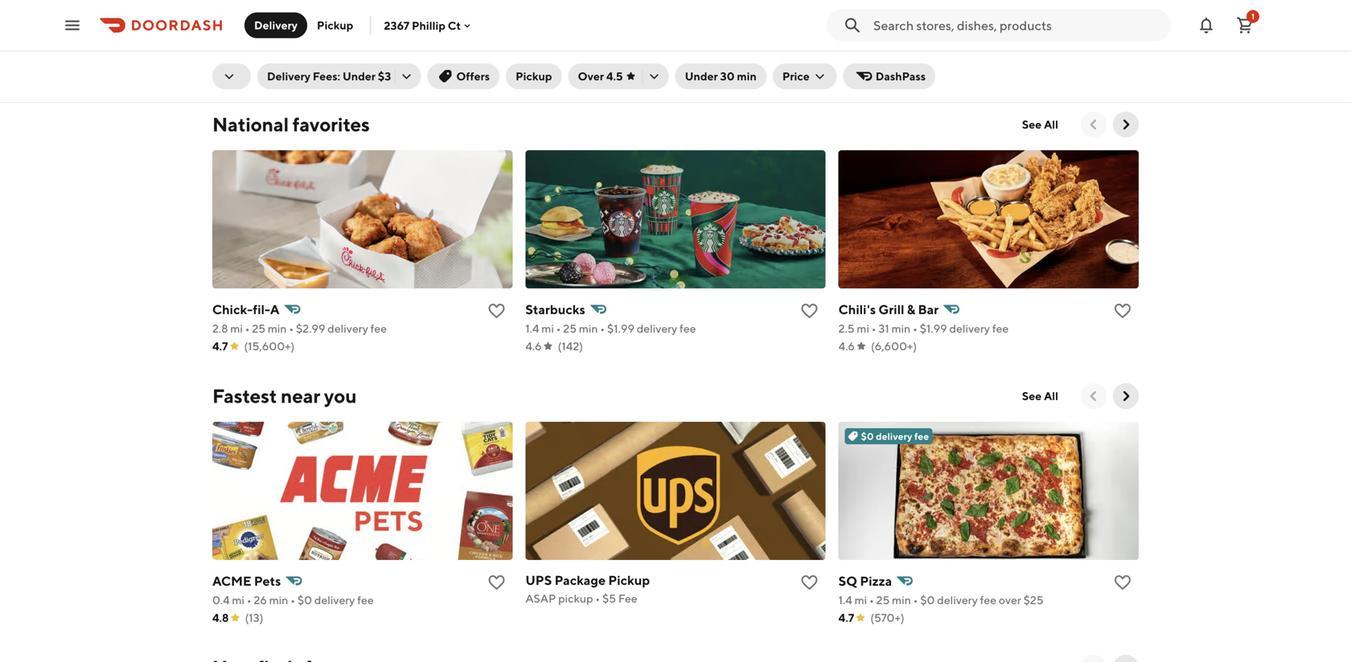Task type: vqa. For each thing, say whether or not it's contained in the screenshot.


Task type: describe. For each thing, give the bounding box(es) containing it.
asap
[[526, 593, 556, 606]]

offers button
[[427, 64, 500, 89]]

delivery fees: under $3
[[267, 70, 391, 83]]

0.6 mi • 33 min • $0 delivery fee
[[212, 50, 387, 64]]

click to add this store to your saved list image for novino
[[1113, 30, 1133, 49]]

see all link for fastest near you
[[1013, 384, 1068, 410]]

1
[[1252, 12, 1255, 21]]

mi for 1.4 mi • 25 min • $1.99 delivery fee
[[542, 322, 554, 335]]

(1,000+)
[[871, 68, 915, 81]]

min for 0.4 mi • 26 min • $​0 delivery fee
[[269, 594, 288, 607]]

1.4 mi • 25 min • $​0 delivery fee over $25
[[839, 594, 1044, 607]]

$25
[[1024, 594, 1044, 607]]

(770+)
[[558, 68, 592, 81]]

0.4 mi • 26 min • $​0 delivery fee
[[212, 594, 374, 607]]

2.8
[[212, 322, 228, 335]]

$3
[[378, 70, 391, 83]]

fee for 0.4 mi • 26 min • $​0 delivery fee
[[357, 594, 374, 607]]

25 for chick-fil-a
[[252, 322, 266, 335]]

ups package pickup asap pickup • $5 fee
[[526, 573, 650, 606]]

pickup for pickup button to the top
[[317, 19, 354, 32]]

pickup inside "ups package pickup asap pickup • $5 fee"
[[609, 573, 650, 589]]

• inside "ups package pickup asap pickup • $5 fee"
[[596, 593, 600, 606]]

1.4 for starbucks
[[526, 322, 539, 335]]

0.4
[[212, 594, 230, 607]]

open menu image
[[63, 16, 82, 35]]

0.5 mi • 24 min • $0 delivery fee
[[526, 50, 701, 64]]

see for fastest near you
[[1022, 390, 1042, 403]]

min for 2.8 mi • 25 min • $2.99 delivery fee
[[268, 322, 287, 335]]

mi for 0.5 mi • 24 min • $0 delivery fee
[[546, 50, 558, 64]]

ups
[[526, 573, 552, 589]]

fastest
[[212, 385, 277, 408]]

over 4.5
[[578, 70, 623, 83]]

2.5 mi • 31 min • $1.99 delivery fee
[[839, 322, 1009, 335]]

4.8 for sushigo
[[212, 68, 229, 81]]

$5
[[603, 593, 616, 606]]

click to add this store to your saved list image for chili's grill & bar
[[1113, 302, 1133, 321]]

delivery for 2.5 mi • 31 min • $1.99 delivery fee
[[950, 322, 990, 335]]

national favorites link
[[212, 112, 370, 138]]

fee for 0.5 mi • 24 min • $0 delivery fee
[[684, 50, 701, 64]]

1.4 for sq pizza
[[839, 594, 853, 607]]

pickup for the rightmost pickup button
[[516, 70, 552, 83]]

see all link for national favorites
[[1013, 112, 1068, 138]]

4.8 for acme pets
[[212, 612, 229, 625]]

(13)
[[245, 612, 263, 625]]

sushigo
[[212, 30, 260, 45]]

4.7 for novino
[[839, 68, 855, 81]]

0.5
[[526, 50, 543, 64]]

see all for fastest near you
[[1022, 390, 1059, 403]]

mi for 0.8 mi • 31 min •
[[858, 50, 871, 64]]

1 horizontal spatial click to add this store to your saved list image
[[800, 574, 820, 593]]

25 for starbucks
[[563, 322, 577, 335]]

$1.99 for chili's grill & bar
[[920, 322, 947, 335]]

0 vertical spatial $0 delivery fee
[[985, 50, 1064, 64]]

delivery for delivery
[[254, 19, 298, 32]]

click to add this store to your saved list image for sq pizza
[[1113, 574, 1133, 593]]

bar
[[918, 302, 939, 317]]

dashpass button
[[844, 64, 936, 89]]

sq pizza
[[839, 574, 892, 589]]

1 horizontal spatial pickup button
[[506, 64, 562, 89]]

min for 0.6 mi • 33 min • $0 delivery fee
[[274, 50, 293, 64]]

4.8 down '0.5'
[[526, 68, 542, 81]]

min for 0.8 mi • 31 min •
[[898, 50, 917, 64]]

fastest near you
[[212, 385, 357, 408]]

4.6 for starbucks
[[526, 340, 542, 353]]

1 button
[[1229, 9, 1262, 41]]

$​0 for pizza
[[921, 594, 935, 607]]

24
[[572, 50, 586, 64]]

acme
[[212, 574, 252, 589]]

min inside button
[[737, 70, 757, 83]]

4.7 for sq pizza
[[839, 612, 855, 625]]

mi for 2.5 mi • 31 min • $1.99 delivery fee
[[857, 322, 870, 335]]

fee for 1.4 mi • 25 min • $​0 delivery fee over $25
[[980, 594, 997, 607]]

notification bell image
[[1197, 16, 1216, 35]]

all for fastest near you
[[1044, 390, 1059, 403]]

grill
[[879, 302, 905, 317]]

2367 phillip ct button
[[384, 19, 474, 32]]

(15,600+)
[[244, 340, 295, 353]]

price button
[[773, 64, 837, 89]]

26
[[254, 594, 267, 607]]

price
[[783, 70, 810, 83]]

national favorites
[[212, 113, 370, 136]]

fil-
[[253, 302, 270, 317]]

under 30 min button
[[675, 64, 767, 89]]

favorites
[[293, 113, 370, 136]]

chili's
[[839, 302, 876, 317]]

you
[[324, 385, 357, 408]]

delivery for 1.4 mi • 25 min • $​0 delivery fee over $25
[[938, 594, 978, 607]]

4.5
[[607, 70, 623, 83]]

delivery button
[[245, 12, 307, 38]]

chick-
[[212, 302, 253, 317]]



Task type: locate. For each thing, give the bounding box(es) containing it.
0 vertical spatial all
[[1044, 118, 1059, 131]]

min up (6,600+)
[[892, 322, 911, 335]]

0 horizontal spatial 4.6
[[526, 340, 542, 353]]

$0 delivery fee
[[985, 50, 1064, 64], [861, 431, 929, 442]]

pickup up 0.6 mi • 33 min • $0 delivery fee
[[317, 19, 354, 32]]

all left previous button of carousel image
[[1044, 118, 1059, 131]]

phillip
[[412, 19, 446, 32]]

fee for 2.8 mi • 25 min • $2.99 delivery fee
[[371, 322, 387, 335]]

click to add this store to your saved list image
[[1113, 30, 1133, 49], [487, 302, 506, 321], [800, 302, 820, 321], [1113, 574, 1133, 593]]

see all
[[1022, 118, 1059, 131], [1022, 390, 1059, 403]]

min for 1.4 mi • 25 min • $1.99 delivery fee
[[579, 322, 598, 335]]

1 see from the top
[[1022, 118, 1042, 131]]

fee
[[370, 50, 387, 64], [684, 50, 701, 64], [1047, 50, 1064, 64], [371, 322, 387, 335], [680, 322, 696, 335], [993, 322, 1009, 335], [915, 431, 929, 442], [357, 594, 374, 607], [980, 594, 997, 607]]

4.8 down 0.4
[[212, 612, 229, 625]]

4.7
[[839, 68, 855, 81], [212, 340, 228, 353], [839, 612, 855, 625]]

1 under from the left
[[343, 70, 376, 83]]

see
[[1022, 118, 1042, 131], [1022, 390, 1042, 403]]

0 horizontal spatial $​0
[[298, 594, 312, 607]]

under 30 min
[[685, 70, 757, 83]]

delivery
[[254, 19, 298, 32], [267, 70, 311, 83]]

min right 33
[[274, 50, 293, 64]]

novino
[[839, 30, 882, 45]]

under inside under 30 min button
[[685, 70, 718, 83]]

chick-fil-a
[[212, 302, 280, 317]]

pickup down '0.5'
[[516, 70, 552, 83]]

2367 phillip ct
[[384, 19, 461, 32]]

mi down sq pizza in the bottom right of the page
[[855, 594, 867, 607]]

delivery for 2.8 mi • 25 min • $2.99 delivery fee
[[328, 322, 368, 335]]

min up (570+)
[[892, 594, 911, 607]]

pickup button left 24
[[506, 64, 562, 89]]

31
[[885, 50, 896, 64], [879, 322, 890, 335]]

mi right 0.8
[[858, 50, 871, 64]]

over 4.5 button
[[568, 64, 669, 89]]

fastest near you link
[[212, 384, 357, 410]]

min right 30
[[737, 70, 757, 83]]

1 vertical spatial 4.7
[[212, 340, 228, 353]]

$1.99 for starbucks
[[607, 322, 635, 335]]

33
[[259, 50, 272, 64]]

0 vertical spatial delivery
[[254, 19, 298, 32]]

under left 30
[[685, 70, 718, 83]]

next button of carousel image
[[1118, 389, 1134, 405]]

4.7 down 2.8
[[212, 340, 228, 353]]

mi for 1.4 mi • 25 min • $​0 delivery fee over $25
[[855, 594, 867, 607]]

$0
[[308, 50, 322, 64], [621, 50, 636, 64], [985, 50, 1000, 64], [861, 431, 874, 442]]

delivery for 0.6 mi • 33 min • $0 delivery fee
[[325, 50, 367, 64]]

min
[[274, 50, 293, 64], [588, 50, 607, 64], [898, 50, 917, 64], [737, 70, 757, 83], [268, 322, 287, 335], [579, 322, 598, 335], [892, 322, 911, 335], [269, 594, 288, 607], [892, 594, 911, 607]]

mi right '0.5'
[[546, 50, 558, 64]]

1 see all link from the top
[[1013, 112, 1068, 138]]

2 $1.99 from the left
[[920, 322, 947, 335]]

min right 24
[[588, 50, 607, 64]]

min for 0.5 mi • 24 min • $0 delivery fee
[[588, 50, 607, 64]]

mi right 2.5 at right
[[857, 322, 870, 335]]

min right 26 at bottom
[[269, 594, 288, 607]]

25 up "(142)"
[[563, 322, 577, 335]]

1 $​0 from the left
[[298, 594, 312, 607]]

pickup button
[[307, 12, 363, 38], [506, 64, 562, 89]]

0 vertical spatial 31
[[885, 50, 896, 64]]

delivery for 1.4 mi • 25 min • $1.99 delivery fee
[[637, 322, 678, 335]]

2 horizontal spatial click to add this store to your saved list image
[[1113, 302, 1133, 321]]

dashpass
[[876, 70, 926, 83]]

a
[[270, 302, 280, 317]]

delivery inside button
[[254, 19, 298, 32]]

0 vertical spatial pickup
[[317, 19, 354, 32]]

pizza
[[860, 574, 892, 589]]

min down a
[[268, 322, 287, 335]]

1 horizontal spatial $0 delivery fee
[[985, 50, 1064, 64]]

mi for 0.4 mi • 26 min • $​0 delivery fee
[[232, 594, 245, 607]]

package
[[555, 573, 606, 589]]

1 horizontal spatial pickup
[[516, 70, 552, 83]]

31 down chili's grill & bar
[[879, 322, 890, 335]]

1 horizontal spatial 1.4
[[839, 594, 853, 607]]

2 vertical spatial 4.7
[[839, 612, 855, 625]]

(142)
[[558, 340, 583, 353]]

mi down starbucks
[[542, 322, 554, 335]]

pickup
[[559, 593, 593, 606]]

31 for 0.8
[[885, 50, 896, 64]]

2 horizontal spatial pickup
[[609, 573, 650, 589]]

2 horizontal spatial 25
[[877, 594, 890, 607]]

fee for 0.6 mi • 33 min • $0 delivery fee
[[370, 50, 387, 64]]

delivery for 0.4 mi • 26 min • $​0 delivery fee
[[314, 594, 355, 607]]

0.8
[[839, 50, 856, 64]]

25 up (570+)
[[877, 594, 890, 607]]

$​0
[[298, 594, 312, 607], [921, 594, 935, 607]]

starbucks
[[526, 302, 586, 317]]

1.4 mi • 25 min • $1.99 delivery fee
[[526, 322, 696, 335]]

1 all from the top
[[1044, 118, 1059, 131]]

0 vertical spatial 4.7
[[839, 68, 855, 81]]

2.8 mi • 25 min • $2.99 delivery fee
[[212, 322, 387, 335]]

2 see all from the top
[[1022, 390, 1059, 403]]

1 vertical spatial 1.4
[[839, 594, 853, 607]]

min up dashpass
[[898, 50, 917, 64]]

1 vertical spatial 31
[[879, 322, 890, 335]]

1 horizontal spatial $​0
[[921, 594, 935, 607]]

1 horizontal spatial under
[[685, 70, 718, 83]]

click to add this store to your saved list image
[[1113, 302, 1133, 321], [487, 574, 506, 593], [800, 574, 820, 593]]

0.6
[[212, 50, 230, 64]]

2 4.6 from the left
[[839, 340, 855, 353]]

pickup button up 0.6 mi • 33 min • $0 delivery fee
[[307, 12, 363, 38]]

25 for sq pizza
[[877, 594, 890, 607]]

see left previous button of carousel image
[[1022, 118, 1042, 131]]

4.7 for chick-fil-a
[[212, 340, 228, 353]]

1 vertical spatial pickup
[[516, 70, 552, 83]]

fee for 1.4 mi • 25 min • $1.99 delivery fee
[[680, 322, 696, 335]]

all
[[1044, 118, 1059, 131], [1044, 390, 1059, 403]]

$2.99
[[296, 322, 325, 335]]

25 down fil-
[[252, 322, 266, 335]]

1.4 down starbucks
[[526, 322, 539, 335]]

2367
[[384, 19, 410, 32]]

4.7 down 0.8
[[839, 68, 855, 81]]

min for 1.4 mi • 25 min • $​0 delivery fee over $25
[[892, 594, 911, 607]]

see all for national favorites
[[1022, 118, 1059, 131]]

min up "(142)"
[[579, 322, 598, 335]]

2 $​0 from the left
[[921, 594, 935, 607]]

delivery
[[325, 50, 367, 64], [639, 50, 681, 64], [1003, 50, 1045, 64], [328, 322, 368, 335], [637, 322, 678, 335], [950, 322, 990, 335], [876, 431, 913, 442], [314, 594, 355, 607], [938, 594, 978, 607]]

0 horizontal spatial under
[[343, 70, 376, 83]]

Store search: begin typing to search for stores available on DoorDash text field
[[874, 16, 1162, 34]]

delivery up 33
[[254, 19, 298, 32]]

acme pets
[[212, 574, 281, 589]]

2.5
[[839, 322, 855, 335]]

delivery for 0.5 mi • 24 min • $0 delivery fee
[[639, 50, 681, 64]]

4.6 down 2.5 at right
[[839, 340, 855, 353]]

1 vertical spatial delivery
[[267, 70, 311, 83]]

see for national favorites
[[1022, 118, 1042, 131]]

all for national favorites
[[1044, 118, 1059, 131]]

4.7 down sq
[[839, 612, 855, 625]]

0 vertical spatial see
[[1022, 118, 1042, 131]]

0 horizontal spatial 25
[[252, 322, 266, 335]]

1 vertical spatial see all
[[1022, 390, 1059, 403]]

see all left previous button of carousel icon
[[1022, 390, 1059, 403]]

fees:
[[313, 70, 340, 83]]

previous button of carousel image
[[1086, 389, 1102, 405]]

$1.99
[[607, 322, 635, 335], [920, 322, 947, 335]]

under left the $3
[[343, 70, 376, 83]]

1 vertical spatial see
[[1022, 390, 1042, 403]]

delivery down 0.6 mi • 33 min • $0 delivery fee
[[267, 70, 311, 83]]

4.6 left "(142)"
[[526, 340, 542, 353]]

0 vertical spatial pickup button
[[307, 12, 363, 38]]

30
[[720, 70, 735, 83]]

1.4
[[526, 322, 539, 335], [839, 594, 853, 607]]

next button of carousel image
[[1118, 117, 1134, 133]]

1 vertical spatial see all link
[[1013, 384, 1068, 410]]

0 horizontal spatial pickup button
[[307, 12, 363, 38]]

pickup up fee
[[609, 573, 650, 589]]

(1,100+)
[[245, 68, 286, 81]]

mi for 0.6 mi • 33 min • $0 delivery fee
[[232, 50, 245, 64]]

1 horizontal spatial $1.99
[[920, 322, 947, 335]]

4.8 down 0.6
[[212, 68, 229, 81]]

2 under from the left
[[685, 70, 718, 83]]

see all left previous button of carousel image
[[1022, 118, 1059, 131]]

pets
[[254, 574, 281, 589]]

mi for 2.8 mi • 25 min • $2.99 delivery fee
[[230, 322, 243, 335]]

pickup
[[317, 19, 354, 32], [516, 70, 552, 83], [609, 573, 650, 589]]

0 horizontal spatial 1.4
[[526, 322, 539, 335]]

see all link
[[1013, 112, 1068, 138], [1013, 384, 1068, 410]]

see left previous button of carousel icon
[[1022, 390, 1042, 403]]

0 vertical spatial 1.4
[[526, 322, 539, 335]]

1 vertical spatial all
[[1044, 390, 1059, 403]]

0 horizontal spatial $0 delivery fee
[[861, 431, 929, 442]]

1 vertical spatial pickup button
[[506, 64, 562, 89]]

$0.49
[[932, 50, 963, 64]]

sq
[[839, 574, 858, 589]]

all left previous button of carousel icon
[[1044, 390, 1059, 403]]

0 horizontal spatial click to add this store to your saved list image
[[487, 574, 506, 593]]

1 $1.99 from the left
[[607, 322, 635, 335]]

previous button of carousel image
[[1086, 117, 1102, 133]]

ct
[[448, 19, 461, 32]]

national
[[212, 113, 289, 136]]

near
[[281, 385, 320, 408]]

mi
[[232, 50, 245, 64], [546, 50, 558, 64], [858, 50, 871, 64], [230, 322, 243, 335], [542, 322, 554, 335], [857, 322, 870, 335], [232, 594, 245, 607], [855, 594, 867, 607]]

$​0 for pets
[[298, 594, 312, 607]]

31 up (1,000+) at the top right of page
[[885, 50, 896, 64]]

mi right 0.6
[[232, 50, 245, 64]]

chili's grill & bar
[[839, 302, 939, 317]]

1 vertical spatial $0 delivery fee
[[861, 431, 929, 442]]

fee for 2.5 mi • 31 min • $1.99 delivery fee
[[993, 322, 1009, 335]]

1 4.6 from the left
[[526, 340, 542, 353]]

delivery for delivery fees: under $3
[[267, 70, 311, 83]]

&
[[907, 302, 916, 317]]

2 vertical spatial pickup
[[609, 573, 650, 589]]

1 see all from the top
[[1022, 118, 1059, 131]]

2 all from the top
[[1044, 390, 1059, 403]]

0 vertical spatial see all
[[1022, 118, 1059, 131]]

•
[[249, 50, 254, 64], [298, 50, 303, 64], [563, 50, 568, 64], [612, 50, 617, 64], [876, 50, 881, 64], [922, 50, 927, 64], [245, 322, 250, 335], [289, 322, 294, 335], [556, 322, 561, 335], [600, 322, 605, 335], [872, 322, 877, 335], [913, 322, 918, 335], [596, 593, 600, 606], [247, 594, 252, 607], [291, 594, 295, 607], [870, 594, 874, 607], [914, 594, 918, 607]]

0.8 mi • 31 min •
[[839, 50, 927, 64]]

see all link left previous button of carousel icon
[[1013, 384, 1068, 410]]

under
[[343, 70, 376, 83], [685, 70, 718, 83]]

fee
[[619, 593, 638, 606]]

see all link left previous button of carousel image
[[1013, 112, 1068, 138]]

mi right 2.8
[[230, 322, 243, 335]]

click to add this store to your saved list image for starbucks
[[800, 302, 820, 321]]

min for 2.5 mi • 31 min • $1.99 delivery fee
[[892, 322, 911, 335]]

over
[[999, 594, 1022, 607]]

(570+)
[[871, 612, 905, 625]]

0 horizontal spatial pickup
[[317, 19, 354, 32]]

31 for 2.5
[[879, 322, 890, 335]]

0 vertical spatial see all link
[[1013, 112, 1068, 138]]

2 see from the top
[[1022, 390, 1042, 403]]

1 horizontal spatial 25
[[563, 322, 577, 335]]

2 see all link from the top
[[1013, 384, 1068, 410]]

(6,600+)
[[871, 340, 917, 353]]

over
[[578, 70, 604, 83]]

2 items, open order cart image
[[1236, 16, 1255, 35]]

0 horizontal spatial $1.99
[[607, 322, 635, 335]]

1.4 down sq
[[839, 594, 853, 607]]

4.6 for chili's grill & bar
[[839, 340, 855, 353]]

click to add this store to your saved list image for chick-fil-a
[[487, 302, 506, 321]]

mi right 0.4
[[232, 594, 245, 607]]

offers
[[456, 70, 490, 83]]

1 horizontal spatial 4.6
[[839, 340, 855, 353]]

click to add this store to your saved list image for acme pets
[[487, 574, 506, 593]]



